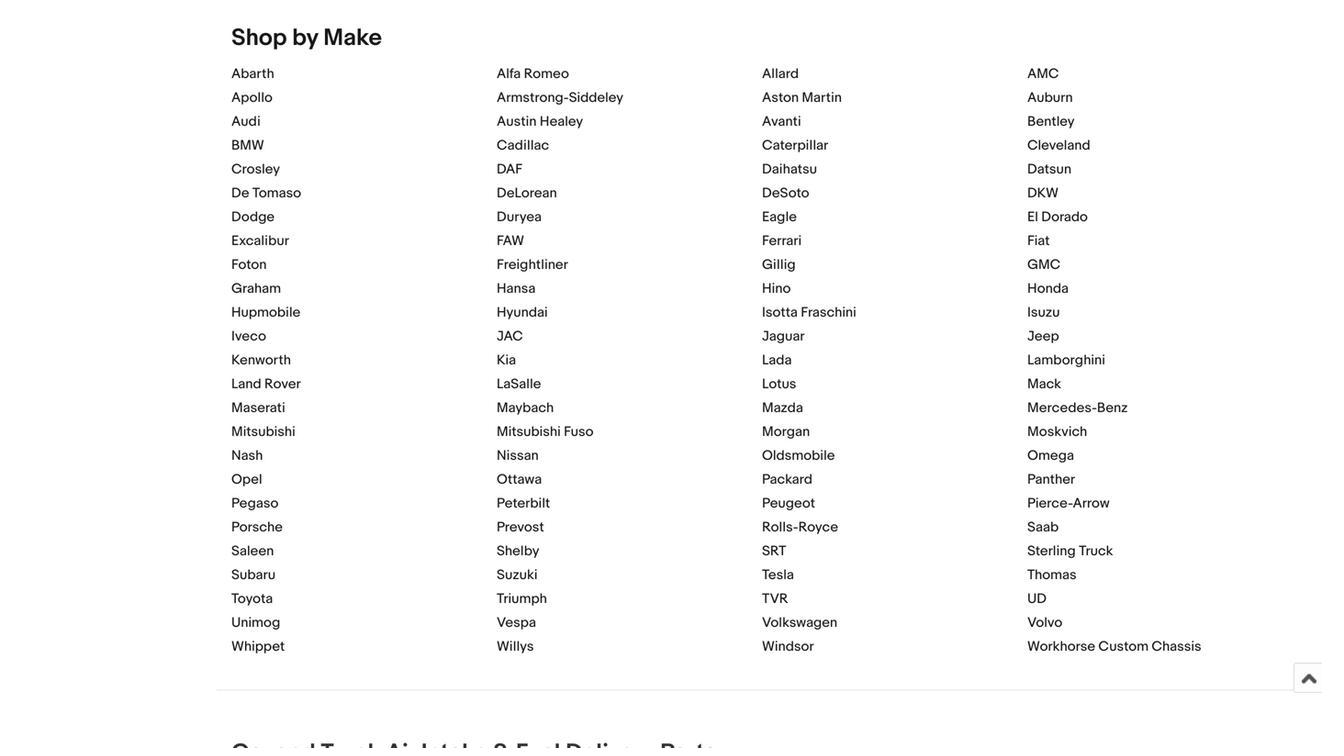 Task type: vqa. For each thing, say whether or not it's contained in the screenshot.
OLDSMOBILE 'link'
yes



Task type: locate. For each thing, give the bounding box(es) containing it.
auburn link
[[1028, 90, 1073, 106]]

make
[[323, 24, 382, 52]]

daf link
[[497, 161, 523, 178]]

hupmobile
[[231, 304, 301, 321]]

cleveland link
[[1028, 137, 1091, 154]]

mercedes-benz link
[[1028, 400, 1128, 417]]

panther link
[[1028, 472, 1076, 488]]

tesla link
[[762, 567, 794, 584]]

arrow
[[1073, 495, 1110, 512]]

hino link
[[762, 281, 791, 297]]

moskvich nash
[[231, 424, 1088, 464]]

lamborghini land rover
[[231, 352, 1106, 393]]

willys link
[[497, 639, 534, 655]]

bentley bmw
[[231, 113, 1075, 154]]

packard
[[762, 472, 813, 488]]

apollo
[[231, 90, 273, 106]]

panther
[[1028, 472, 1076, 488]]

mazda
[[762, 400, 803, 417]]

royce
[[799, 519, 838, 536]]

lotus link
[[762, 376, 797, 393]]

panther pegaso
[[231, 472, 1076, 512]]

morgan link
[[762, 424, 810, 440]]

ottawa link
[[497, 472, 542, 488]]

amc
[[1028, 66, 1059, 82]]

mitsubishi down "maserati" link
[[231, 424, 295, 440]]

gmc link
[[1028, 257, 1061, 273]]

tvr
[[762, 591, 789, 608]]

nissan link
[[497, 448, 539, 464]]

jeep link
[[1028, 328, 1060, 345]]

windsor link
[[762, 639, 814, 655]]

hyundai
[[497, 304, 548, 321]]

abarth link
[[231, 66, 274, 82]]

ferrari
[[762, 233, 802, 249]]

srt
[[762, 543, 787, 560]]

auburn
[[1028, 90, 1073, 106]]

dkw dodge
[[231, 185, 1059, 225]]

fiat foton
[[231, 233, 1050, 273]]

rolls-royce link
[[762, 519, 838, 536]]

mack maserati
[[231, 376, 1062, 417]]

land
[[231, 376, 261, 393]]

rolls-royce
[[762, 519, 838, 536]]

freightliner link
[[497, 257, 568, 273]]

volvo link
[[1028, 615, 1063, 631]]

cleveland
[[1028, 137, 1091, 154]]

mazda link
[[762, 400, 803, 417]]

ud
[[1028, 591, 1047, 608]]

mercedes-benz mitsubishi
[[231, 400, 1128, 440]]

bmw link
[[231, 137, 264, 154]]

triumph link
[[497, 591, 547, 608]]

faw
[[497, 233, 524, 249]]

sterling
[[1028, 543, 1076, 560]]

avanti link
[[762, 113, 801, 130]]

aston martin link
[[762, 90, 842, 106]]

allard
[[762, 66, 799, 82]]

faw link
[[497, 233, 524, 249]]

austin healey
[[497, 113, 583, 130]]

mitsubishi link
[[231, 424, 295, 440]]

caterpillar
[[762, 137, 829, 154]]

healey
[[540, 113, 583, 130]]

volkswagen
[[762, 615, 838, 631]]

morgan
[[762, 424, 810, 440]]

nash link
[[231, 448, 263, 464]]

hupmobile link
[[231, 304, 301, 321]]

cleveland crosley
[[231, 137, 1091, 178]]

freightliner
[[497, 257, 568, 273]]

saab
[[1028, 519, 1059, 536]]

1 mitsubishi from the left
[[231, 424, 295, 440]]

sterling truck subaru
[[231, 543, 1114, 584]]

thomas
[[1028, 567, 1077, 584]]

crosley
[[231, 161, 280, 178]]

lasalle
[[497, 376, 541, 393]]

el dorado excalibur
[[231, 209, 1088, 249]]

vespa
[[497, 615, 536, 631]]

mitsubishi
[[231, 424, 295, 440], [497, 424, 561, 440]]

mitsubishi inside mercedes-benz mitsubishi
[[231, 424, 295, 440]]

kenworth
[[231, 352, 291, 369]]

unimog link
[[231, 615, 280, 631]]

martin
[[802, 90, 842, 106]]

isotta fraschini
[[762, 304, 857, 321]]

0 horizontal spatial mitsubishi
[[231, 424, 295, 440]]

kenworth link
[[231, 352, 291, 369]]

opel
[[231, 472, 262, 488]]

lasalle link
[[497, 376, 541, 393]]

land rover link
[[231, 376, 301, 393]]

shelby
[[497, 543, 540, 560]]

alfa
[[497, 66, 521, 82]]

hansa link
[[497, 281, 536, 297]]

1 horizontal spatial mitsubishi
[[497, 424, 561, 440]]

fuso
[[564, 424, 594, 440]]

pierce-
[[1028, 495, 1073, 512]]

mitsubishi down the maybach
[[497, 424, 561, 440]]

excalibur
[[231, 233, 289, 249]]



Task type: describe. For each thing, give the bounding box(es) containing it.
austin healey link
[[497, 113, 583, 130]]

daf
[[497, 161, 523, 178]]

toyota link
[[231, 591, 273, 608]]

fiat link
[[1028, 233, 1050, 249]]

bentley link
[[1028, 113, 1075, 130]]

chassis
[[1152, 639, 1202, 655]]

jeep kenworth
[[231, 328, 1060, 369]]

mercedes-
[[1028, 400, 1097, 417]]

graham
[[231, 281, 281, 297]]

daihatsu
[[762, 161, 817, 178]]

mitsubishi fuso
[[497, 424, 594, 440]]

delorean link
[[497, 185, 557, 202]]

unimog
[[231, 615, 280, 631]]

gmc
[[1028, 257, 1061, 273]]

custom
[[1099, 639, 1149, 655]]

aston martin
[[762, 90, 842, 106]]

excalibur link
[[231, 233, 289, 249]]

isuzu iveco
[[231, 304, 1060, 345]]

lada
[[762, 352, 792, 369]]

peugeot
[[762, 495, 816, 512]]

volvo
[[1028, 615, 1063, 631]]

moskvich
[[1028, 424, 1088, 440]]

workhorse custom chassis
[[1028, 639, 1202, 655]]

isotta
[[762, 304, 798, 321]]

maserati
[[231, 400, 285, 417]]

suzuki
[[497, 567, 538, 584]]

2 mitsubishi from the left
[[497, 424, 561, 440]]

triumph
[[497, 591, 547, 608]]

sterling truck link
[[1028, 543, 1114, 560]]

prevost link
[[497, 519, 544, 536]]

foton link
[[231, 257, 267, 273]]

isotta fraschini link
[[762, 304, 857, 321]]

alfa romeo
[[497, 66, 569, 82]]

dkw link
[[1028, 185, 1059, 202]]

de
[[231, 185, 249, 202]]

peugeot link
[[762, 495, 816, 512]]

cadillac
[[497, 137, 549, 154]]

crosley link
[[231, 161, 280, 178]]

omega opel
[[231, 448, 1074, 488]]

oldsmobile
[[762, 448, 835, 464]]

caterpillar link
[[762, 137, 829, 154]]

aston
[[762, 90, 799, 106]]

mack
[[1028, 376, 1062, 393]]

isuzu link
[[1028, 304, 1060, 321]]

armstrong-siddeley
[[497, 90, 624, 106]]

bentley
[[1028, 113, 1075, 130]]

pegaso
[[231, 495, 279, 512]]

daihatsu link
[[762, 161, 817, 178]]

lada link
[[762, 352, 792, 369]]

honda link
[[1028, 281, 1069, 297]]

prevost
[[497, 519, 544, 536]]

cadillac link
[[497, 137, 549, 154]]

el
[[1028, 209, 1039, 225]]

foton
[[231, 257, 267, 273]]

alfa romeo link
[[497, 66, 569, 82]]

dodge
[[231, 209, 275, 225]]

subaru link
[[231, 567, 276, 584]]

isuzu
[[1028, 304, 1060, 321]]

saleen link
[[231, 543, 274, 560]]

siddeley
[[569, 90, 624, 106]]

willys
[[497, 639, 534, 655]]

kia
[[497, 352, 516, 369]]

jeep
[[1028, 328, 1060, 345]]

ud unimog
[[231, 591, 1047, 631]]

allard link
[[762, 66, 799, 82]]

fiat
[[1028, 233, 1050, 249]]

shop by make
[[231, 24, 382, 52]]

rover
[[265, 376, 301, 393]]

lamborghini
[[1028, 352, 1106, 369]]

ottawa
[[497, 472, 542, 488]]

thomas toyota
[[231, 567, 1077, 608]]

porsche
[[231, 519, 283, 536]]

omega link
[[1028, 448, 1074, 464]]

windsor
[[762, 639, 814, 655]]

datsun de tomaso
[[231, 161, 1072, 202]]



